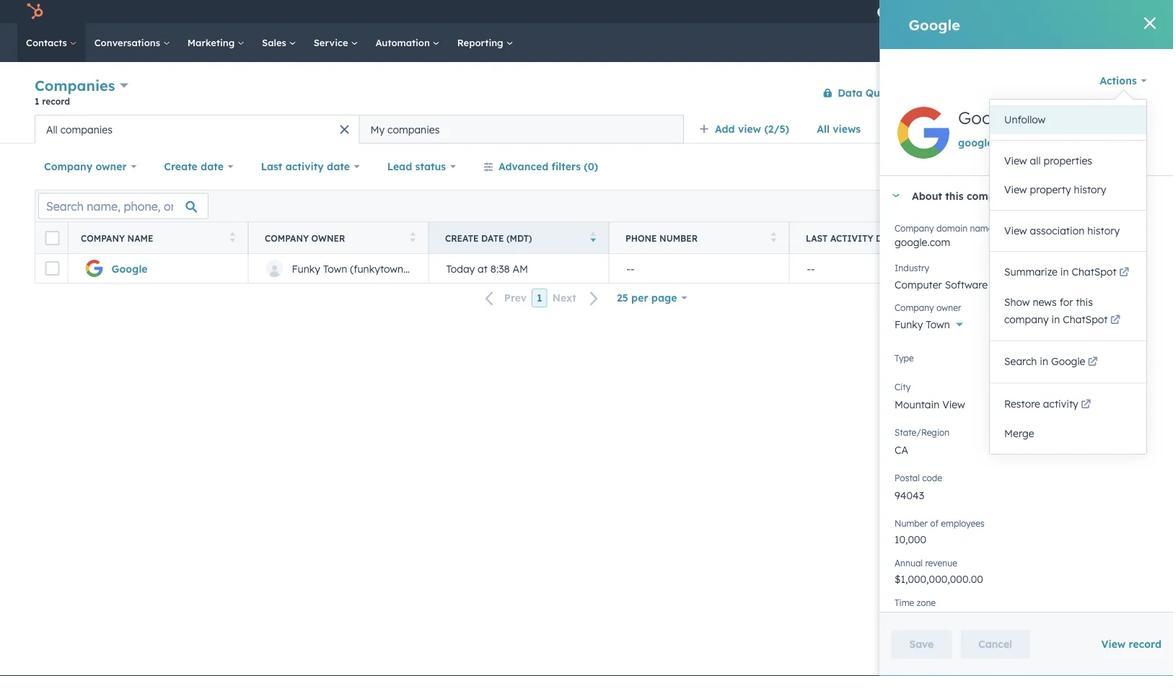 Task type: vqa. For each thing, say whether or not it's contained in the screenshot.
Phone on the right
yes



Task type: describe. For each thing, give the bounding box(es) containing it.
contacts link
[[17, 23, 86, 62]]

press to sort. element for phone number
[[771, 232, 777, 244]]

software
[[945, 279, 988, 291]]

cancel button
[[961, 630, 1030, 659]]

3 - from the left
[[807, 262, 811, 275]]

link opens in a new window image inside summarize in chatspot link
[[1120, 264, 1130, 282]]

data quality button
[[813, 78, 904, 107]]

caret image
[[892, 194, 900, 197]]

actions
[[1100, 74, 1137, 87]]

4 - from the left
[[811, 262, 815, 275]]

search
[[1005, 355, 1037, 368]]

funky for funky town
[[895, 318, 923, 331]]

phone number
[[626, 233, 698, 244]]

(funkytownclown1@gmail.com)
[[350, 262, 498, 275]]

show
[[1005, 296, 1030, 308]]

activity
[[831, 233, 874, 244]]

show news for this company in chatspot link
[[990, 288, 1147, 335]]

press to sort. element for company owner
[[410, 232, 416, 244]]

create for create date (mdt)
[[445, 233, 479, 244]]

company owner inside popup button
[[44, 160, 127, 173]]

Annual revenue text field
[[895, 566, 1159, 589]]

1 button
[[532, 289, 548, 307]]

annual revenue
[[895, 557, 957, 568]]

1 horizontal spatial owner
[[311, 233, 345, 244]]

all companies button
[[35, 115, 359, 144]]

view record
[[1102, 638, 1162, 651]]

conversations
[[94, 36, 163, 48]]

company domain name google.com
[[895, 223, 993, 249]]

this inside dropdown button
[[945, 189, 964, 202]]

computer
[[895, 279, 942, 291]]

view for view all properties
[[1005, 154, 1027, 167]]

activity for last
[[286, 160, 324, 173]]

1 horizontal spatial city
[[987, 233, 1008, 244]]

actions button
[[1090, 66, 1156, 95]]

1 - from the left
[[627, 262, 631, 275]]

search in google link
[[990, 347, 1147, 377]]

State/Region text field
[[895, 435, 1159, 464]]

association
[[1030, 224, 1085, 237]]

industry
[[895, 262, 929, 273]]

hubspot image
[[26, 3, 43, 20]]

add view (2/5)
[[715, 123, 790, 135]]

sales
[[262, 36, 289, 48]]

funky town
[[895, 318, 950, 331]]

merge button
[[990, 419, 1147, 448]]

create date (mdt)
[[445, 233, 532, 244]]

next button
[[548, 289, 608, 308]]

-- inside button
[[627, 262, 635, 275]]

date inside last activity date popup button
[[327, 160, 350, 173]]

pagination navigation
[[477, 289, 608, 308]]

view association history link
[[990, 217, 1147, 245]]

of
[[930, 518, 938, 529]]

1 press to sort. element from the left
[[230, 232, 235, 244]]

all for all views
[[817, 123, 830, 135]]

link opens in a new window image inside restore activity link
[[1081, 396, 1091, 414]]

companies button
[[35, 75, 128, 96]]

edit columns button
[[1064, 197, 1135, 215]]

help image
[[1014, 6, 1027, 19]]

history for view association history
[[1088, 224, 1120, 237]]

all for all companies
[[46, 123, 58, 136]]

restore activity link
[[990, 389, 1147, 419]]

my companies button
[[359, 115, 684, 144]]

import button
[[984, 81, 1038, 104]]

link opens in a new window image inside restore activity link
[[1081, 400, 1091, 410]]

property
[[1030, 183, 1071, 196]]

google right upgrade image
[[909, 16, 960, 34]]

town for funky town (funkytownclown1@gmail.com)
[[323, 262, 347, 275]]

time
[[895, 597, 914, 608]]

funky town button
[[895, 310, 1159, 334]]

add
[[715, 123, 735, 135]]

Number of employees text field
[[895, 526, 1159, 549]]

service link
[[305, 23, 367, 62]]

1 date from the left
[[481, 233, 504, 244]]

about this company button
[[880, 176, 1159, 215]]

0 horizontal spatial name
[[127, 233, 153, 244]]

summarize in chatspot link
[[990, 258, 1147, 288]]

phone
[[626, 233, 657, 244]]

1 vertical spatial number
[[895, 518, 928, 529]]

-- button
[[609, 254, 790, 283]]

help button
[[1008, 0, 1033, 23]]

export button
[[1010, 197, 1056, 215]]

data
[[838, 86, 863, 99]]

time zone
[[895, 597, 936, 608]]

advanced filters (0)
[[499, 160, 598, 173]]

company inside show news for this company in chatspot
[[1005, 313, 1049, 325]]

1 vertical spatial city
[[895, 381, 911, 392]]

notifications image
[[1062, 6, 1075, 19]]

contacts
[[26, 36, 70, 48]]

google.com inside company domain name google.com
[[895, 236, 950, 249]]

news
[[1033, 296, 1057, 308]]

edit button
[[897, 107, 949, 164]]

calling icon button
[[947, 2, 972, 21]]

link opens in a new window image inside summarize in chatspot link
[[1120, 268, 1130, 278]]

last activity date (mdt)
[[806, 233, 927, 244]]

funky button
[[1084, 0, 1155, 23]]

25 per page
[[617, 292, 677, 304]]

name inside company domain name google.com
[[970, 223, 993, 233]]

press to sort. element for last activity date (mdt)
[[952, 232, 957, 244]]

last activity date button
[[252, 152, 369, 181]]

save view
[[1086, 161, 1127, 172]]

search image
[[1143, 38, 1153, 48]]

for
[[1060, 296, 1073, 308]]

import
[[997, 87, 1026, 98]]

(0)
[[584, 160, 598, 173]]

Time zone text field
[[895, 605, 1159, 634]]

marketing link
[[179, 23, 253, 62]]

press to sort. image for phone number
[[771, 232, 777, 242]]

restore activity
[[1005, 397, 1079, 410]]

create date button
[[155, 152, 243, 181]]

at
[[478, 262, 488, 275]]

search button
[[1136, 30, 1160, 55]]

1 horizontal spatial company owner
[[265, 233, 345, 244]]

view for save
[[1108, 161, 1127, 172]]

quality
[[866, 86, 903, 99]]

date inside the create date popup button
[[201, 160, 224, 173]]

Search HubSpot search field
[[971, 30, 1147, 55]]

view for view record
[[1102, 638, 1126, 651]]

google up restore activity link
[[1051, 355, 1086, 368]]

view association history
[[1005, 224, 1120, 237]]

record for 1 record
[[42, 96, 70, 106]]

all views link
[[808, 115, 870, 144]]

edit
[[1074, 201, 1090, 211]]

settings link
[[1036, 4, 1054, 19]]

my
[[371, 123, 385, 136]]

company owner button
[[35, 152, 146, 181]]

last for last activity date (mdt)
[[806, 233, 828, 244]]

prev
[[504, 292, 527, 304]]

funky
[[1108, 5, 1133, 17]]

funky town (funkytownclown1@gmail.com)
[[292, 262, 498, 275]]

chatspot inside show news for this company in chatspot
[[1063, 313, 1108, 325]]

press to sort. image for company owner
[[410, 232, 416, 242]]

view for view association history
[[1005, 224, 1027, 237]]

views
[[833, 123, 861, 135]]

type
[[895, 353, 914, 363]]

next
[[553, 292, 577, 304]]



Task type: locate. For each thing, give the bounding box(es) containing it.
companies inside 'button'
[[60, 123, 113, 136]]

2 all from the left
[[46, 123, 58, 136]]

funky for funky town (funkytownclown1@gmail.com)
[[292, 262, 320, 275]]

1 right prev
[[537, 292, 542, 304]]

2 date from the left
[[876, 233, 899, 244]]

company name
[[81, 233, 153, 244]]

company owner down all companies
[[44, 160, 127, 173]]

create inside popup button
[[164, 160, 198, 173]]

in up the for
[[1061, 266, 1069, 278]]

in for google
[[1040, 355, 1049, 368]]

conversations link
[[86, 23, 179, 62]]

last for last activity date
[[261, 160, 282, 173]]

0 vertical spatial chatspot
[[1072, 266, 1117, 278]]

menu containing funky
[[867, 0, 1156, 23]]

0 vertical spatial this
[[945, 189, 964, 202]]

save inside button
[[910, 638, 934, 651]]

activity inside popup button
[[286, 160, 324, 173]]

history for view property history
[[1074, 183, 1107, 196]]

0 horizontal spatial city
[[895, 381, 911, 392]]

-- down "last activity date (mdt)"
[[807, 262, 815, 275]]

1 vertical spatial record
[[1129, 638, 1162, 651]]

company inside popup button
[[44, 160, 92, 173]]

today at 8:38 am
[[446, 262, 528, 275]]

view record link
[[1102, 638, 1162, 651]]

company owner up the funky town
[[895, 302, 961, 313]]

1 horizontal spatial town
[[926, 318, 950, 331]]

owner
[[96, 160, 127, 173], [311, 233, 345, 244], [936, 302, 961, 313]]

0 vertical spatial activity
[[286, 160, 324, 173]]

today
[[446, 262, 475, 275]]

companies up company owner popup button
[[60, 123, 113, 136]]

2 horizontal spatial create
[[1059, 87, 1086, 98]]

owner inside popup button
[[96, 160, 127, 173]]

0 horizontal spatial 1
[[35, 96, 39, 106]]

view inside button
[[1108, 161, 1127, 172]]

view
[[738, 123, 761, 135], [1108, 161, 1127, 172]]

1 press to sort. image from the left
[[410, 232, 416, 242]]

per
[[632, 292, 648, 304]]

view property history link
[[990, 175, 1147, 204]]

company inside dropdown button
[[967, 189, 1014, 202]]

create company button
[[1047, 81, 1139, 104]]

-- up 25
[[627, 262, 635, 275]]

1 horizontal spatial all
[[817, 123, 830, 135]]

0 vertical spatial number
[[660, 233, 698, 244]]

0 vertical spatial save
[[1086, 161, 1106, 172]]

add view (2/5) button
[[690, 115, 808, 144]]

summarize
[[1005, 266, 1058, 278]]

number
[[660, 233, 698, 244], [895, 518, 928, 529]]

0 vertical spatial view
[[738, 123, 761, 135]]

press to sort. image
[[410, 232, 416, 242], [771, 232, 777, 242]]

columns
[[1092, 201, 1126, 211]]

menu
[[867, 0, 1156, 23]]

0 vertical spatial town
[[323, 262, 347, 275]]

1 inside button
[[537, 292, 542, 304]]

save down zone
[[910, 638, 934, 651]]

about
[[912, 189, 942, 202]]

1 horizontal spatial date
[[327, 160, 350, 173]]

create date
[[164, 160, 224, 173]]

1 horizontal spatial name
[[970, 223, 993, 233]]

last
[[261, 160, 282, 173], [806, 233, 828, 244]]

unfollow
[[1005, 113, 1046, 126]]

save inside button
[[1086, 161, 1106, 172]]

1 all from the left
[[817, 123, 830, 135]]

view
[[1005, 154, 1027, 167], [1005, 183, 1027, 196], [1005, 224, 1027, 237], [1035, 262, 1058, 275], [1102, 638, 1126, 651]]

domain
[[936, 223, 968, 233]]

close image
[[1145, 17, 1156, 29]]

status
[[415, 160, 446, 173]]

1 vertical spatial company owner
[[265, 233, 345, 244]]

save up view property history link
[[1086, 161, 1106, 172]]

restore
[[1005, 397, 1041, 410]]

1 horizontal spatial companies
[[388, 123, 440, 136]]

create up today at the top of page
[[445, 233, 479, 244]]

0 horizontal spatial this
[[945, 189, 964, 202]]

0 vertical spatial company owner
[[44, 160, 127, 173]]

0 vertical spatial owner
[[96, 160, 127, 173]]

postal
[[895, 472, 920, 483]]

3 press to sort. element from the left
[[771, 232, 777, 244]]

0 horizontal spatial create
[[164, 160, 198, 173]]

2 vertical spatial owner
[[936, 302, 961, 313]]

1 for 1
[[537, 292, 542, 304]]

1 horizontal spatial press to sort. image
[[771, 232, 777, 242]]

view for view property history
[[1005, 183, 1027, 196]]

1 press to sort. image from the left
[[230, 232, 235, 242]]

0 vertical spatial company
[[1088, 87, 1127, 98]]

mountain view button
[[970, 254, 1150, 283]]

1 down companies
[[35, 96, 39, 106]]

1 companies from the left
[[60, 123, 113, 136]]

create up unfollow button
[[1059, 87, 1086, 98]]

1 vertical spatial 1
[[537, 292, 542, 304]]

1 horizontal spatial press to sort. image
[[952, 232, 957, 242]]

0 vertical spatial create
[[1059, 87, 1086, 98]]

2 vertical spatial company owner
[[895, 302, 961, 313]]

1 horizontal spatial last
[[806, 233, 828, 244]]

4 press to sort. element from the left
[[952, 232, 957, 244]]

marketplaces button
[[975, 0, 1005, 23]]

company down show at the top right of the page
[[1005, 313, 1049, 325]]

press to sort. image
[[230, 232, 235, 242], [952, 232, 957, 242]]

save button
[[892, 630, 952, 659]]

1 record
[[35, 96, 70, 106]]

reporting
[[457, 36, 506, 48]]

1 horizontal spatial --
[[807, 262, 815, 275]]

2 press to sort. image from the left
[[952, 232, 957, 242]]

google up google.com link
[[958, 107, 1017, 128]]

create down all companies 'button'
[[164, 160, 198, 173]]

companies
[[60, 123, 113, 136], [388, 123, 440, 136]]

google.com up industry on the right of page
[[895, 236, 950, 249]]

0 horizontal spatial --
[[627, 262, 635, 275]]

1
[[35, 96, 39, 106], [537, 292, 542, 304]]

1 date from the left
[[201, 160, 224, 173]]

1 horizontal spatial 1
[[537, 292, 542, 304]]

companies for all companies
[[60, 123, 113, 136]]

number left of
[[895, 518, 928, 529]]

2 horizontal spatial company owner
[[895, 302, 961, 313]]

name right domain
[[970, 223, 993, 233]]

(mdt) up 'am'
[[507, 233, 532, 244]]

0 vertical spatial funky
[[292, 262, 320, 275]]

link opens in a new window image
[[1120, 268, 1130, 278], [1111, 312, 1121, 329], [1111, 315, 1121, 325], [1081, 396, 1091, 414]]

companies inside button
[[388, 123, 440, 136]]

view property history
[[1005, 183, 1107, 196]]

all inside 'button'
[[46, 123, 58, 136]]

record inside companies banner
[[42, 96, 70, 106]]

1 vertical spatial last
[[806, 233, 828, 244]]

chatspot up the for
[[1072, 266, 1117, 278]]

0 horizontal spatial company owner
[[44, 160, 127, 173]]

1 vertical spatial activity
[[1043, 397, 1079, 410]]

(mdt) up industry on the right of page
[[901, 233, 927, 244]]

chatspot down the for
[[1063, 313, 1108, 325]]

about this company
[[912, 189, 1014, 202]]

hubspot link
[[17, 3, 54, 20]]

0 horizontal spatial press to sort. image
[[410, 232, 416, 242]]

0 horizontal spatial owner
[[96, 160, 127, 173]]

0 horizontal spatial date
[[481, 233, 504, 244]]

view right add
[[738, 123, 761, 135]]

0 vertical spatial 1
[[35, 96, 39, 106]]

all down 1 record
[[46, 123, 58, 136]]

google link
[[111, 262, 148, 275]]

owner up funky town (funkytownclown1@gmail.com) button
[[311, 233, 345, 244]]

2 vertical spatial company
[[1005, 313, 1049, 325]]

0 horizontal spatial press to sort. image
[[230, 232, 235, 242]]

prev button
[[477, 289, 532, 308]]

2 vertical spatial in
[[1040, 355, 1049, 368]]

company inside button
[[1088, 87, 1127, 98]]

1 vertical spatial history
[[1088, 224, 1120, 237]]

0 vertical spatial google.com
[[958, 136, 1017, 149]]

properties
[[1044, 154, 1093, 167]]

company
[[1088, 87, 1127, 98], [967, 189, 1014, 202], [1005, 313, 1049, 325]]

my companies
[[371, 123, 440, 136]]

edit columns
[[1074, 201, 1126, 211]]

1 horizontal spatial (mdt)
[[901, 233, 927, 244]]

notifications button
[[1056, 0, 1081, 23]]

view all properties link
[[990, 146, 1147, 175]]

company left export
[[967, 189, 1014, 202]]

1 horizontal spatial funky
[[895, 318, 923, 331]]

create inside button
[[1059, 87, 1086, 98]]

save for save view
[[1086, 161, 1106, 172]]

0 horizontal spatial town
[[323, 262, 347, 275]]

create for create company
[[1059, 87, 1086, 98]]

city up mountain
[[987, 233, 1008, 244]]

date right activity
[[876, 233, 899, 244]]

1 vertical spatial save
[[910, 638, 934, 651]]

1 vertical spatial town
[[926, 318, 950, 331]]

2 -- from the left
[[807, 262, 815, 275]]

press to sort. element
[[230, 232, 235, 244], [410, 232, 416, 244], [771, 232, 777, 244], [952, 232, 957, 244]]

lead status button
[[378, 152, 465, 181]]

this inside show news for this company in chatspot
[[1076, 296, 1093, 308]]

1 inside companies banner
[[35, 96, 39, 106]]

postal code
[[895, 472, 942, 483]]

funky inside "funky town" popup button
[[895, 318, 923, 331]]

1 vertical spatial google.com
[[895, 236, 950, 249]]

1 horizontal spatial activity
[[1043, 397, 1079, 410]]

1 -- from the left
[[627, 262, 635, 275]]

google down company name
[[111, 262, 148, 275]]

2 date from the left
[[327, 160, 350, 173]]

settings image
[[1038, 6, 1051, 19]]

companies
[[35, 76, 115, 95]]

1 vertical spatial funky
[[895, 318, 923, 331]]

mountain view
[[988, 262, 1058, 275]]

funky town image
[[1093, 5, 1106, 18]]

state/region
[[895, 427, 950, 438]]

2 press to sort. image from the left
[[771, 232, 777, 242]]

activity for restore
[[1043, 397, 1079, 410]]

1 horizontal spatial number
[[895, 518, 928, 529]]

0 horizontal spatial date
[[201, 160, 224, 173]]

link opens in a new window image
[[1019, 135, 1030, 153], [1019, 139, 1030, 149], [1120, 264, 1130, 282], [1088, 354, 1098, 371], [1088, 358, 1098, 368], [1081, 400, 1091, 410]]

companies right my
[[388, 123, 440, 136]]

1 horizontal spatial create
[[445, 233, 479, 244]]

date up the today at 8:38 am
[[481, 233, 504, 244]]

city down type at the bottom right of page
[[895, 381, 911, 392]]

google.com down unfollow
[[958, 136, 1017, 149]]

owner down computer software
[[936, 302, 961, 313]]

history inside "link"
[[1088, 224, 1120, 237]]

view inside 'popup button'
[[738, 123, 761, 135]]

0 horizontal spatial all
[[46, 123, 58, 136]]

town inside popup button
[[926, 318, 950, 331]]

in for chatspot
[[1061, 266, 1069, 278]]

2 - from the left
[[631, 262, 635, 275]]

company inside company domain name google.com
[[895, 223, 934, 233]]

2 horizontal spatial owner
[[936, 302, 961, 313]]

town for funky town
[[926, 318, 950, 331]]

view inside button
[[1035, 262, 1058, 275]]

Postal code text field
[[895, 481, 1159, 509]]

City text field
[[895, 390, 1159, 419]]

1 horizontal spatial view
[[1108, 161, 1127, 172]]

1 vertical spatial create
[[164, 160, 198, 173]]

0 vertical spatial in
[[1061, 266, 1069, 278]]

funky inside funky town (funkytownclown1@gmail.com) button
[[292, 262, 320, 275]]

menu item
[[943, 0, 946, 23]]

in inside "search in google" link
[[1040, 355, 1049, 368]]

1 horizontal spatial google.com
[[958, 136, 1017, 149]]

google
[[909, 16, 960, 34], [958, 107, 1017, 128], [111, 262, 148, 275], [1051, 355, 1086, 368]]

company owner down last activity date
[[265, 233, 345, 244]]

marketing
[[187, 36, 237, 48]]

-
[[627, 262, 631, 275], [631, 262, 635, 275], [807, 262, 811, 275], [811, 262, 815, 275]]

1 vertical spatial chatspot
[[1063, 313, 1108, 325]]

sales link
[[253, 23, 305, 62]]

google.com link
[[958, 131, 1032, 153]]

1 (mdt) from the left
[[507, 233, 532, 244]]

companies banner
[[35, 74, 1139, 115]]

number up the -- button
[[660, 233, 698, 244]]

activity
[[286, 160, 324, 173], [1043, 397, 1079, 410]]

1 vertical spatial view
[[1108, 161, 1127, 172]]

0 horizontal spatial number
[[660, 233, 698, 244]]

companies for my companies
[[388, 123, 440, 136]]

company down actions at the top right of the page
[[1088, 87, 1127, 98]]

0 vertical spatial record
[[42, 96, 70, 106]]

0 horizontal spatial last
[[261, 160, 282, 173]]

view up columns
[[1108, 161, 1127, 172]]

in inside summarize in chatspot link
[[1061, 266, 1069, 278]]

town inside button
[[323, 262, 347, 275]]

summarize in chatspot
[[1005, 266, 1117, 278]]

0 horizontal spatial (mdt)
[[507, 233, 532, 244]]

view for add
[[738, 123, 761, 135]]

history
[[1074, 183, 1107, 196], [1088, 224, 1120, 237]]

save for save
[[910, 638, 934, 651]]

advanced filters (0) button
[[474, 152, 608, 181]]

all views
[[817, 123, 861, 135]]

all
[[817, 123, 830, 135], [46, 123, 58, 136]]

in right search
[[1040, 355, 1049, 368]]

marketplaces image
[[984, 6, 997, 19]]

2 (mdt) from the left
[[901, 233, 927, 244]]

reporting link
[[449, 23, 522, 62]]

this right the about
[[945, 189, 964, 202]]

0 horizontal spatial activity
[[286, 160, 324, 173]]

owner up search name, phone, or domain search box
[[96, 160, 127, 173]]

last inside popup button
[[261, 160, 282, 173]]

0 horizontal spatial companies
[[60, 123, 113, 136]]

1 horizontal spatial date
[[876, 233, 899, 244]]

create company
[[1059, 87, 1127, 98]]

0 vertical spatial last
[[261, 160, 282, 173]]

in down the for
[[1052, 313, 1060, 325]]

--
[[627, 262, 635, 275], [807, 262, 815, 275]]

1 horizontal spatial this
[[1076, 296, 1093, 308]]

0 horizontal spatial google.com
[[895, 236, 950, 249]]

0 horizontal spatial funky
[[292, 262, 320, 275]]

2 vertical spatial create
[[445, 233, 479, 244]]

2 press to sort. element from the left
[[410, 232, 416, 244]]

date
[[481, 233, 504, 244], [876, 233, 899, 244]]

1 vertical spatial owner
[[311, 233, 345, 244]]

0 horizontal spatial save
[[910, 638, 934, 651]]

descending sort. press to sort ascending. image
[[591, 232, 596, 242]]

25 per page button
[[608, 284, 697, 312]]

1 vertical spatial in
[[1052, 313, 1060, 325]]

2 companies from the left
[[388, 123, 440, 136]]

0 horizontal spatial record
[[42, 96, 70, 106]]

1 vertical spatial company
[[967, 189, 1014, 202]]

date left lead
[[327, 160, 350, 173]]

calling icon image
[[953, 6, 966, 19]]

page
[[652, 292, 677, 304]]

upgrade image
[[877, 6, 890, 19]]

all
[[1030, 154, 1041, 167]]

date down all companies 'button'
[[201, 160, 224, 173]]

0 horizontal spatial view
[[738, 123, 761, 135]]

history down edit columns
[[1088, 224, 1120, 237]]

this right the for
[[1076, 296, 1093, 308]]

0 vertical spatial city
[[987, 233, 1008, 244]]

record for view record
[[1129, 638, 1162, 651]]

in inside show news for this company in chatspot
[[1052, 313, 1060, 325]]

number of employees
[[895, 518, 985, 529]]

revenue
[[925, 557, 957, 568]]

1 horizontal spatial save
[[1086, 161, 1106, 172]]

name up google link in the left of the page
[[127, 233, 153, 244]]

0 vertical spatial history
[[1074, 183, 1107, 196]]

1 vertical spatial this
[[1076, 296, 1093, 308]]

history up edit
[[1074, 183, 1107, 196]]

descending sort. press to sort ascending. element
[[591, 232, 596, 244]]

1 horizontal spatial record
[[1129, 638, 1162, 651]]

1 for 1 record
[[35, 96, 39, 106]]

create for create date
[[164, 160, 198, 173]]

record
[[42, 96, 70, 106], [1129, 638, 1162, 651]]

all left views
[[817, 123, 830, 135]]

Search name, phone, or domain search field
[[38, 193, 209, 219]]

last activity date
[[261, 160, 350, 173]]

view inside "link"
[[1005, 224, 1027, 237]]



